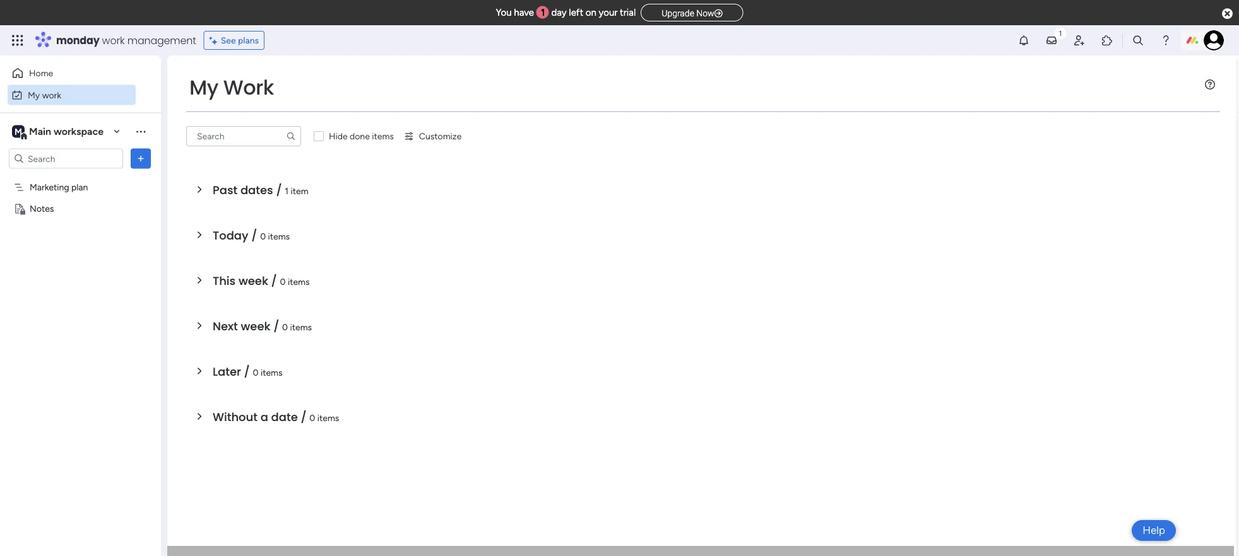 Task type: locate. For each thing, give the bounding box(es) containing it.
without a date / 0 items
[[213, 410, 339, 426]]

marketing plan
[[30, 182, 88, 193]]

1 inside past dates / 1 item
[[285, 186, 289, 196]]

1 left day
[[541, 7, 545, 18]]

kendall parks image
[[1204, 30, 1224, 51]]

work right the monday
[[102, 33, 125, 47]]

my for my work
[[28, 90, 40, 100]]

inbox image
[[1046, 34, 1058, 47]]

0 up next week / 0 items
[[280, 277, 286, 287]]

0 right "date"
[[310, 413, 315, 424]]

invite members image
[[1073, 34, 1086, 47]]

/
[[276, 182, 282, 198], [251, 228, 257, 244], [271, 273, 277, 289], [274, 319, 279, 335], [244, 364, 250, 380], [301, 410, 307, 426]]

/ right today
[[251, 228, 257, 244]]

0 right later
[[253, 368, 259, 378]]

items
[[372, 131, 394, 142], [268, 231, 290, 242], [288, 277, 310, 287], [290, 322, 312, 333], [261, 368, 283, 378], [317, 413, 339, 424]]

date
[[271, 410, 298, 426]]

my down the home
[[28, 90, 40, 100]]

0 vertical spatial week
[[239, 273, 268, 289]]

work inside button
[[42, 90, 61, 100]]

1 horizontal spatial work
[[102, 33, 125, 47]]

1
[[541, 7, 545, 18], [285, 186, 289, 196]]

my work
[[189, 74, 274, 102]]

0 horizontal spatial my
[[28, 90, 40, 100]]

items right "date"
[[317, 413, 339, 424]]

work down the home
[[42, 90, 61, 100]]

left
[[569, 7, 583, 18]]

0 vertical spatial 1
[[541, 7, 545, 18]]

work
[[102, 33, 125, 47], [42, 90, 61, 100]]

past
[[213, 182, 238, 198]]

today / 0 items
[[213, 228, 290, 244]]

help image
[[1160, 34, 1173, 47]]

/ right "date"
[[301, 410, 307, 426]]

0 inside the "later / 0 items"
[[253, 368, 259, 378]]

0 horizontal spatial 1
[[285, 186, 289, 196]]

my left work in the top of the page
[[189, 74, 218, 102]]

Search in workspace field
[[27, 152, 105, 166]]

0 horizontal spatial work
[[42, 90, 61, 100]]

monday work management
[[56, 33, 196, 47]]

week right next
[[241, 319, 271, 335]]

None search field
[[186, 126, 301, 146]]

this week / 0 items
[[213, 273, 310, 289]]

search everything image
[[1132, 34, 1145, 47]]

see plans button
[[204, 31, 265, 50]]

plan
[[71, 182, 88, 193]]

1 vertical spatial week
[[241, 319, 271, 335]]

m
[[15, 126, 22, 137]]

menu image
[[1205, 80, 1216, 90]]

week right the this
[[239, 273, 268, 289]]

my
[[189, 74, 218, 102], [28, 90, 40, 100]]

1 vertical spatial work
[[42, 90, 61, 100]]

on
[[586, 7, 597, 18]]

week for this
[[239, 273, 268, 289]]

items up next week / 0 items
[[288, 277, 310, 287]]

1 horizontal spatial my
[[189, 74, 218, 102]]

list box
[[0, 174, 161, 390]]

0 inside without a date / 0 items
[[310, 413, 315, 424]]

dapulse rightstroke image
[[715, 9, 723, 18]]

search image
[[286, 131, 296, 141]]

0 vertical spatial work
[[102, 33, 125, 47]]

items up this week / 0 items
[[268, 231, 290, 242]]

help button
[[1132, 521, 1176, 542]]

trial
[[620, 7, 636, 18]]

1 vertical spatial 1
[[285, 186, 289, 196]]

home
[[29, 68, 53, 79]]

0 right today
[[260, 231, 266, 242]]

next week / 0 items
[[213, 319, 312, 335]]

items inside this week / 0 items
[[288, 277, 310, 287]]

upgrade now link
[[641, 4, 744, 21]]

home button
[[8, 63, 136, 83]]

my for my work
[[189, 74, 218, 102]]

my inside button
[[28, 90, 40, 100]]

workspace
[[54, 126, 104, 138]]

items down this week / 0 items
[[290, 322, 312, 333]]

past dates / 1 item
[[213, 182, 309, 198]]

week for next
[[241, 319, 271, 335]]

1 left item
[[285, 186, 289, 196]]

item
[[291, 186, 309, 196]]

/ up next week / 0 items
[[271, 273, 277, 289]]

option
[[0, 176, 161, 179]]

items right later
[[261, 368, 283, 378]]

select product image
[[11, 34, 24, 47]]

hide
[[329, 131, 348, 142]]

week
[[239, 273, 268, 289], [241, 319, 271, 335]]

later
[[213, 364, 241, 380]]

items inside next week / 0 items
[[290, 322, 312, 333]]

1 horizontal spatial 1
[[541, 7, 545, 18]]

1 image
[[1055, 26, 1067, 40]]

this
[[213, 273, 236, 289]]

0 down this week / 0 items
[[282, 322, 288, 333]]

0
[[260, 231, 266, 242], [280, 277, 286, 287], [282, 322, 288, 333], [253, 368, 259, 378], [310, 413, 315, 424]]



Task type: describe. For each thing, give the bounding box(es) containing it.
my work button
[[8, 85, 136, 105]]

today
[[213, 228, 248, 244]]

monday
[[56, 33, 99, 47]]

main workspace
[[29, 126, 104, 138]]

marketing
[[30, 182, 69, 193]]

a
[[261, 410, 268, 426]]

0 inside 'today / 0 items'
[[260, 231, 266, 242]]

work for my
[[42, 90, 61, 100]]

customize button
[[399, 126, 467, 146]]

items inside 'today / 0 items'
[[268, 231, 290, 242]]

later / 0 items
[[213, 364, 283, 380]]

private board image
[[13, 203, 25, 215]]

plans
[[238, 35, 259, 46]]

management
[[127, 33, 196, 47]]

items right done
[[372, 131, 394, 142]]

/ right later
[[244, 364, 250, 380]]

notifications image
[[1018, 34, 1031, 47]]

apps image
[[1101, 34, 1114, 47]]

Filter dashboard by text search field
[[186, 126, 301, 146]]

you
[[496, 7, 512, 18]]

my work
[[28, 90, 61, 100]]

have
[[514, 7, 534, 18]]

workspace selection element
[[12, 124, 105, 141]]

see plans
[[221, 35, 259, 46]]

hide done items
[[329, 131, 394, 142]]

workspace options image
[[135, 125, 147, 138]]

upgrade
[[662, 8, 695, 18]]

your
[[599, 7, 618, 18]]

main
[[29, 126, 51, 138]]

0 inside this week / 0 items
[[280, 277, 286, 287]]

work
[[223, 74, 274, 102]]

customize
[[419, 131, 462, 142]]

dapulse close image
[[1223, 7, 1233, 20]]

see
[[221, 35, 236, 46]]

list box containing marketing plan
[[0, 174, 161, 390]]

notes
[[30, 204, 54, 214]]

items inside without a date / 0 items
[[317, 413, 339, 424]]

/ down this week / 0 items
[[274, 319, 279, 335]]

day
[[552, 7, 567, 18]]

options image
[[135, 152, 147, 165]]

work for monday
[[102, 33, 125, 47]]

workspace image
[[12, 125, 25, 139]]

help
[[1143, 525, 1166, 538]]

items inside the "later / 0 items"
[[261, 368, 283, 378]]

/ left item
[[276, 182, 282, 198]]

next
[[213, 319, 238, 335]]

without
[[213, 410, 258, 426]]

now
[[697, 8, 715, 18]]

done
[[350, 131, 370, 142]]

0 inside next week / 0 items
[[282, 322, 288, 333]]

upgrade now
[[662, 8, 715, 18]]

you have 1 day left on your trial
[[496, 7, 636, 18]]

dates
[[241, 182, 273, 198]]



Task type: vqa. For each thing, say whether or not it's contained in the screenshot.


